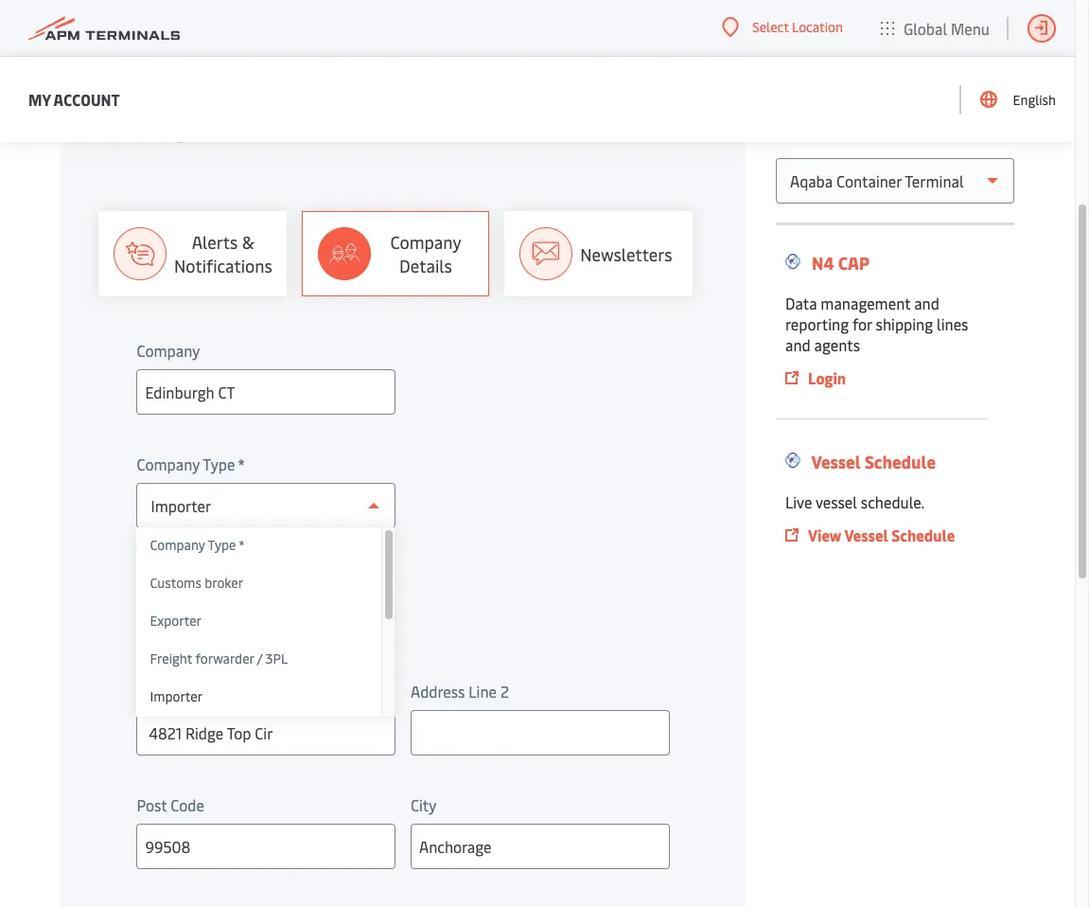 Task type: describe. For each thing, give the bounding box(es) containing it.
newsletters
[[581, 242, 673, 266]]

0 vertical spatial company type *
[[137, 454, 245, 474]]

Company text field
[[137, 369, 396, 415]]

english
[[1014, 90, 1057, 108]]

select
[[753, 18, 789, 36]]

0 vertical spatial schedule
[[865, 450, 937, 473]]

my account
[[28, 89, 120, 109]]

vessel schedule
[[809, 450, 937, 473]]

forwarder
[[196, 650, 254, 668]]

address line 2
[[411, 681, 509, 702]]

Address Line 2 text field
[[411, 710, 670, 756]]

1 vertical spatial and
[[786, 334, 811, 355]]

broker
[[205, 574, 243, 592]]

newsletters button
[[505, 211, 693, 296]]

notifications
[[174, 254, 272, 277]]

view vessel schedule
[[809, 525, 956, 545]]

1 horizontal spatial and
[[915, 293, 940, 313]]

global menu button
[[863, 0, 1009, 56]]

customs
[[150, 574, 202, 592]]

live vessel schedule.
[[786, 491, 925, 512]]

location
[[793, 18, 844, 36]]

code
[[171, 794, 205, 815]]

1
[[227, 681, 233, 702]]

line for 1
[[195, 681, 223, 702]]

company inside company type * option
[[150, 536, 205, 554]]

authentication
[[195, 122, 299, 143]]

lines
[[937, 313, 969, 334]]

type inside option
[[208, 536, 236, 554]]

n4 cap
[[809, 251, 870, 275]]

other
[[776, 108, 828, 136]]

schedule.
[[861, 491, 925, 512]]

alerts & notifications button
[[98, 211, 287, 296]]

post code
[[137, 794, 205, 815]]

view
[[809, 525, 842, 545]]

login
[[809, 367, 847, 388]]

select location button
[[722, 17, 844, 38]]

company type * inside option
[[150, 536, 245, 554]]

n4
[[812, 251, 835, 275]]

importer option
[[137, 679, 382, 717]]

my
[[28, 89, 51, 109]]

global
[[904, 18, 948, 38]]

email
[[137, 34, 170, 52]]

manage authentication
[[137, 122, 299, 143]]

agents
[[815, 334, 861, 355]]

vessel
[[816, 491, 858, 512]]

account
[[54, 89, 120, 109]]

reporting
[[786, 313, 849, 334]]

/
[[257, 650, 262, 668]]



Task type: vqa. For each thing, say whether or not it's contained in the screenshot.
system
no



Task type: locate. For each thing, give the bounding box(es) containing it.
1 horizontal spatial address
[[411, 681, 465, 702]]

1 address from the left
[[137, 681, 191, 702]]

services:
[[896, 108, 975, 136]]

company details button
[[302, 211, 490, 296]]

1 vertical spatial company type *
[[150, 536, 245, 554]]

exporter option
[[137, 603, 382, 641]]

schedule down schedule.
[[892, 525, 956, 545]]

list box containing company type *
[[137, 527, 396, 717]]

role *
[[137, 567, 177, 588]]

1 vertical spatial *
[[238, 536, 245, 554]]

* right role
[[170, 567, 177, 588]]

address for address line 2
[[411, 681, 465, 702]]

manage authentication link
[[137, 121, 308, 145]]

role
[[137, 567, 167, 588]]

City text field
[[411, 824, 670, 869]]

manage
[[137, 122, 192, 143]]

address line 1
[[137, 681, 233, 702]]

alerts
[[192, 230, 238, 254]]

line
[[195, 681, 223, 702], [469, 681, 497, 702]]

company
[[390, 230, 462, 254], [137, 340, 200, 361], [137, 454, 200, 474], [150, 536, 205, 554]]

data management and reporting for shipping lines and agents
[[786, 293, 969, 355]]

post
[[137, 794, 167, 815]]

company inside company details button
[[390, 230, 462, 254]]

line left 2
[[469, 681, 497, 702]]

address
[[137, 681, 191, 702], [411, 681, 465, 702]]

live
[[786, 491, 813, 512]]

login link
[[786, 366, 979, 390]]

3pl
[[266, 650, 288, 668]]

and left agents
[[786, 334, 811, 355]]

line for 2
[[469, 681, 497, 702]]

schedule up schedule.
[[865, 450, 937, 473]]

importer
[[150, 687, 203, 705]]

* down the company text field
[[238, 454, 245, 474]]

* inside option
[[238, 536, 245, 554]]

customs broker
[[150, 574, 243, 592]]

2
[[501, 681, 509, 702]]

management
[[821, 293, 911, 313]]

alerts & notifications
[[174, 230, 272, 277]]

0 vertical spatial type
[[203, 454, 235, 474]]

data
[[786, 293, 818, 313]]

vessel
[[812, 450, 861, 473], [845, 525, 889, 545]]

0 horizontal spatial address
[[137, 681, 191, 702]]

* up broker
[[238, 536, 245, 554]]

details
[[400, 254, 452, 277]]

1 vertical spatial type
[[208, 536, 236, 554]]

other online services:
[[776, 108, 975, 136]]

2 vertical spatial *
[[170, 567, 177, 588]]

select location
[[753, 18, 844, 36]]

2 address from the left
[[411, 681, 465, 702]]

tab list containing alerts & notifications
[[98, 211, 708, 296]]

line left 1 in the left bottom of the page
[[195, 681, 223, 702]]

shipping
[[876, 313, 934, 334]]

0 vertical spatial vessel
[[812, 450, 861, 473]]

&
[[242, 230, 255, 254]]

schedule
[[865, 450, 937, 473], [892, 525, 956, 545]]

list box
[[137, 527, 396, 717]]

freight forwarder / 3pl option
[[137, 641, 382, 679]]

english button
[[981, 57, 1057, 142]]

2 line from the left
[[469, 681, 497, 702]]

online
[[834, 108, 891, 136]]

1 horizontal spatial line
[[469, 681, 497, 702]]

address down freight
[[137, 681, 191, 702]]

type down the company text field
[[203, 454, 235, 474]]

address for address line 1
[[137, 681, 191, 702]]

1 line from the left
[[195, 681, 223, 702]]

company details
[[390, 230, 462, 277]]

1 vertical spatial vessel
[[845, 525, 889, 545]]

freight
[[150, 650, 192, 668]]

1 vertical spatial schedule
[[892, 525, 956, 545]]

tab list
[[98, 211, 708, 296]]

customs broker option
[[137, 565, 382, 603]]

and right management
[[915, 293, 940, 313]]

0 vertical spatial and
[[915, 293, 940, 313]]

0 horizontal spatial line
[[195, 681, 223, 702]]

global menu
[[904, 18, 990, 38]]

freight forwarder / 3pl
[[150, 650, 288, 668]]

type
[[203, 454, 235, 474], [208, 536, 236, 554]]

and
[[915, 293, 940, 313], [786, 334, 811, 355]]

0 vertical spatial *
[[238, 454, 245, 474]]

city
[[411, 794, 437, 815]]

address left 2
[[411, 681, 465, 702]]

0 horizontal spatial and
[[786, 334, 811, 355]]

view vessel schedule link
[[786, 524, 979, 547]]

exporter
[[150, 612, 202, 630]]

Post Code text field
[[137, 824, 396, 869]]

my account link
[[28, 88, 120, 111]]

company type *
[[137, 454, 245, 474], [150, 536, 245, 554]]

for
[[853, 313, 873, 334]]

type up broker
[[208, 536, 236, 554]]

vessel down the live vessel schedule.
[[845, 525, 889, 545]]

menu
[[952, 18, 990, 38]]

Address Line 1 text field
[[137, 710, 396, 756]]

cap
[[839, 251, 870, 275]]

company type * option
[[137, 527, 382, 565]]

vessel up vessel
[[812, 450, 861, 473]]

*
[[238, 454, 245, 474], [238, 536, 245, 554], [170, 567, 177, 588]]



